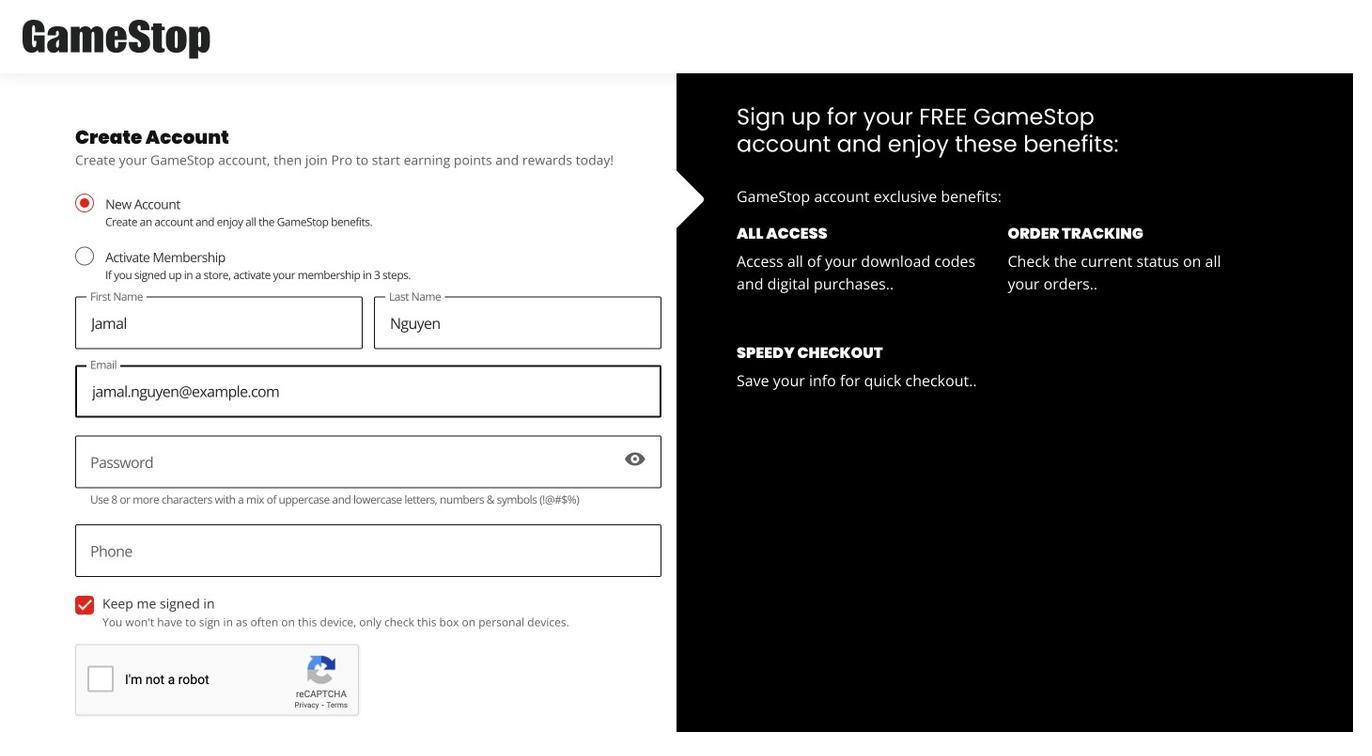 Task type: locate. For each thing, give the bounding box(es) containing it.
None text field
[[75, 365, 662, 418], [75, 525, 662, 577], [75, 365, 662, 418], [75, 525, 662, 577]]

gamestop image
[[23, 17, 211, 62]]

None password field
[[75, 436, 662, 488]]

None text field
[[75, 297, 363, 349], [374, 297, 662, 349], [75, 297, 363, 349], [374, 297, 662, 349]]



